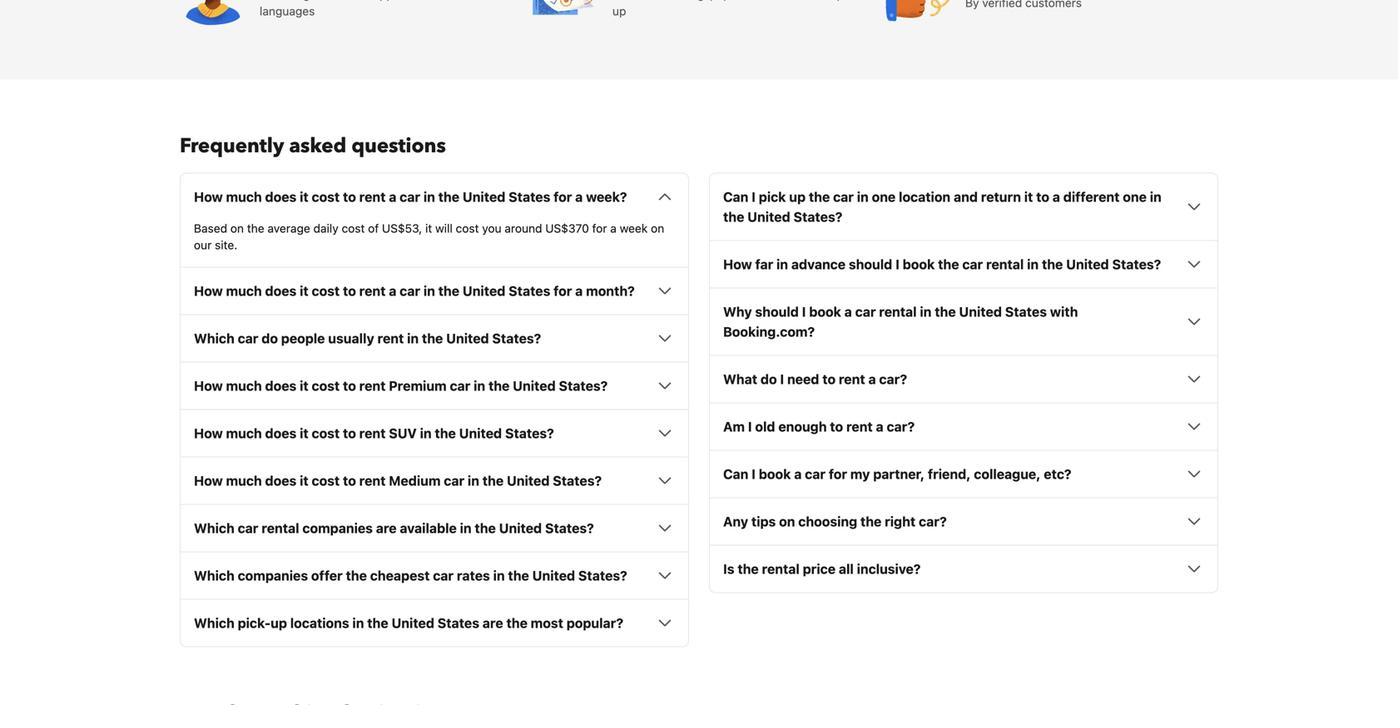 Task type: locate. For each thing, give the bounding box(es) containing it.
how much does it cost to rent premium car in the united states?
[[194, 378, 608, 394]]

the
[[439, 189, 460, 205], [809, 189, 830, 205], [724, 209, 745, 225], [247, 221, 265, 235], [938, 256, 960, 272], [1042, 256, 1064, 272], [439, 283, 460, 299], [935, 304, 956, 320], [422, 330, 443, 346], [489, 378, 510, 394], [435, 425, 456, 441], [483, 473, 504, 489], [861, 514, 882, 529], [475, 520, 496, 536], [738, 561, 759, 577], [346, 568, 367, 583], [508, 568, 529, 583], [367, 615, 389, 631], [507, 615, 528, 631]]

bookings,
[[661, 0, 714, 1]]

will
[[436, 221, 453, 235]]

in inside providing customer support in over 30 languages
[[412, 0, 422, 1]]

0 horizontal spatial book
[[759, 466, 791, 482]]

a down advance in the right of the page
[[845, 304, 852, 320]]

2 horizontal spatial book
[[903, 256, 935, 272]]

on right "tips"
[[779, 514, 796, 529]]

do inside what do i need to rent a car? dropdown button
[[761, 371, 777, 387]]

etc?
[[1044, 466, 1072, 482]]

for
[[554, 189, 572, 205], [593, 221, 607, 235], [554, 283, 572, 299], [829, 466, 848, 482]]

4 does from the top
[[265, 425, 297, 441]]

how inside dropdown button
[[194, 283, 223, 299]]

which car rental companies are available in the united states?
[[194, 520, 594, 536]]

which for which companies offer the cheapest car rates in the united states?
[[194, 568, 235, 583]]

states down rates
[[438, 615, 480, 631]]

a inside why should i book a car rental in the united states with booking.com?
[[845, 304, 852, 320]]

partner,
[[874, 466, 925, 482]]

how much does it cost to rent suv in the united states?
[[194, 425, 554, 441]]

car
[[400, 189, 421, 205], [834, 189, 854, 205], [963, 256, 983, 272], [400, 283, 421, 299], [856, 304, 876, 320], [238, 330, 259, 346], [450, 378, 471, 394], [805, 466, 826, 482], [444, 473, 465, 489], [238, 520, 259, 536], [433, 568, 454, 583]]

5 does from the top
[[265, 473, 297, 489]]

should
[[849, 256, 893, 272], [756, 304, 799, 320]]

all
[[839, 561, 854, 577]]

to left 48
[[734, 0, 745, 1]]

it inside dropdown button
[[300, 283, 309, 299]]

do inside which car do people usually rent in the united states? dropdown button
[[262, 330, 278, 346]]

location
[[899, 189, 951, 205]]

1 which from the top
[[194, 330, 235, 346]]

one left location
[[872, 189, 896, 205]]

does inside dropdown button
[[265, 473, 297, 489]]

am i old enough to rent a car? button
[[724, 417, 1205, 437]]

i up "tips"
[[752, 466, 756, 482]]

up
[[717, 0, 731, 1], [613, 4, 626, 18], [790, 189, 806, 205], [271, 615, 287, 631]]

states
[[509, 189, 551, 205], [509, 283, 551, 299], [1006, 304, 1047, 320], [438, 615, 480, 631]]

car inside which car rental companies are available in the united states? dropdown button
[[238, 520, 259, 536]]

advance
[[792, 256, 846, 272]]

cost left suv
[[312, 425, 340, 441]]

up right pick
[[790, 189, 806, 205]]

how inside dropdown button
[[194, 473, 223, 489]]

for left month?
[[554, 283, 572, 299]]

1 horizontal spatial most
[[631, 0, 658, 1]]

can for can i book a car for my partner, friend, colleague, etc?
[[724, 466, 749, 482]]

1 vertical spatial should
[[756, 304, 799, 320]]

do right what
[[761, 371, 777, 387]]

are
[[376, 520, 397, 536], [483, 615, 503, 631]]

asked
[[289, 132, 347, 160]]

5 much from the top
[[226, 473, 262, 489]]

1 vertical spatial most
[[531, 615, 564, 631]]

states? inside the can i pick up the car in one location and return it to a different one in the united states?
[[794, 209, 843, 225]]

most
[[631, 0, 658, 1], [531, 615, 564, 631]]

rent left suv
[[359, 425, 386, 441]]

why should i book a car rental in the united states with booking.com?
[[724, 304, 1079, 340]]

united
[[463, 189, 506, 205], [748, 209, 791, 225], [1067, 256, 1110, 272], [463, 283, 506, 299], [960, 304, 1002, 320], [446, 330, 489, 346], [513, 378, 556, 394], [459, 425, 502, 441], [507, 473, 550, 489], [499, 520, 542, 536], [533, 568, 575, 583], [392, 615, 435, 631]]

do left the people on the left of page
[[262, 330, 278, 346]]

book down old
[[759, 466, 791, 482]]

car? inside any tips on choosing the right car? dropdown button
[[919, 514, 947, 529]]

2 does from the top
[[265, 283, 297, 299]]

4 which from the top
[[194, 615, 235, 631]]

30
[[451, 0, 466, 1]]

3 much from the top
[[226, 378, 262, 394]]

it for how much does it cost to rent premium car in the united states?
[[300, 378, 309, 394]]

which for which pick-up locations in the united states are the most popular?
[[194, 615, 235, 631]]

i inside the can i pick up the car in one location and return it to a different one in the united states?
[[752, 189, 756, 205]]

cost down how much does it cost to rent suv in the united states? at left
[[312, 473, 340, 489]]

0 vertical spatial car?
[[880, 371, 908, 387]]

which
[[194, 330, 235, 346], [194, 520, 235, 536], [194, 568, 235, 583], [194, 615, 235, 631]]

car? inside am i old enough to rent a car? dropdown button
[[887, 419, 915, 434]]

why
[[724, 304, 752, 320]]

over
[[425, 0, 448, 1]]

car inside the can i pick up the car in one location and return it to a different one in the united states?
[[834, 189, 854, 205]]

2 vertical spatial car?
[[919, 514, 947, 529]]

book up why should i book a car rental in the united states with booking.com?
[[903, 256, 935, 272]]

how for how much does it cost to rent premium car in the united states?
[[194, 378, 223, 394]]

companies left offer
[[238, 568, 308, 583]]

it
[[300, 189, 309, 205], [1025, 189, 1034, 205], [425, 221, 432, 235], [300, 283, 309, 299], [300, 378, 309, 394], [300, 425, 309, 441], [300, 473, 309, 489]]

0 vertical spatial can
[[724, 189, 749, 205]]

much for how much does it cost to rent suv in the united states?
[[226, 425, 262, 441]]

cost inside dropdown button
[[312, 473, 340, 489]]

for up us$370
[[554, 189, 572, 205]]

car? up partner, at bottom
[[887, 419, 915, 434]]

should right advance in the right of the page
[[849, 256, 893, 272]]

how for how far in advance should i book the car rental in the united states?
[[724, 256, 752, 272]]

car inside the can i book a car for my partner, friend, colleague, etc? dropdown button
[[805, 466, 826, 482]]

which companies offer the cheapest car rates in the united states? button
[[194, 566, 675, 586]]

a inside the can i pick up the car in one location and return it to a different one in the united states?
[[1053, 189, 1061, 205]]

states inside dropdown button
[[509, 283, 551, 299]]

a left month?
[[575, 283, 583, 299]]

rent left medium
[[359, 473, 386, 489]]

much
[[226, 189, 262, 205], [226, 283, 262, 299], [226, 378, 262, 394], [226, 425, 262, 441], [226, 473, 262, 489]]

car inside how much does it cost to rent a car in the united states for a week? dropdown button
[[400, 189, 421, 205]]

companies up offer
[[303, 520, 373, 536]]

cost for how much does it cost to rent suv in the united states?
[[312, 425, 340, 441]]

it inside the can i pick up the car in one location and return it to a different one in the united states?
[[1025, 189, 1034, 205]]

book inside why should i book a car rental in the united states with booking.com?
[[810, 304, 842, 320]]

1 vertical spatial can
[[724, 466, 749, 482]]

in
[[412, 0, 422, 1], [424, 189, 435, 205], [857, 189, 869, 205], [1150, 189, 1162, 205], [777, 256, 789, 272], [1028, 256, 1039, 272], [424, 283, 435, 299], [920, 304, 932, 320], [407, 330, 419, 346], [474, 378, 486, 394], [420, 425, 432, 441], [468, 473, 480, 489], [460, 520, 472, 536], [493, 568, 505, 583], [353, 615, 364, 631]]

much for how much does it cost to rent medium car in the united states?
[[226, 473, 262, 489]]

1 vertical spatial companies
[[238, 568, 308, 583]]

1 horizontal spatial pick-
[[837, 0, 864, 1]]

am i old enough to rent a car?
[[724, 419, 915, 434]]

0 horizontal spatial one
[[872, 189, 896, 205]]

i inside dropdown button
[[752, 466, 756, 482]]

which inside dropdown button
[[194, 330, 235, 346]]

1 horizontal spatial are
[[483, 615, 503, 631]]

how much does it cost to rent suv in the united states? button
[[194, 423, 675, 443]]

we're here for you image
[[180, 0, 246, 26]]

states down around
[[509, 283, 551, 299]]

most left popular?
[[531, 615, 564, 631]]

to down how much does it cost to rent suv in the united states? at left
[[343, 473, 356, 489]]

1 can from the top
[[724, 189, 749, 205]]

which car rental companies are available in the united states? button
[[194, 518, 675, 538]]

i up 'booking.com?'
[[802, 304, 806, 320]]

you
[[482, 221, 502, 235]]

one right different
[[1123, 189, 1147, 205]]

i left pick
[[752, 189, 756, 205]]

1 vertical spatial do
[[761, 371, 777, 387]]

can i pick up the car in one location and return it to a different one in the united states? button
[[724, 187, 1205, 227]]

how much does it cost to rent medium car in the united states? button
[[194, 471, 675, 491]]

a down enough
[[795, 466, 802, 482]]

are down rates
[[483, 615, 503, 631]]

united inside dropdown button
[[507, 473, 550, 489]]

3 which from the top
[[194, 568, 235, 583]]

premium
[[389, 378, 447, 394]]

1 horizontal spatial do
[[761, 371, 777, 387]]

free cancellation image
[[533, 0, 599, 26]]

can for can i pick up the car in one location and return it to a different one in the united states?
[[724, 189, 749, 205]]

for down week? in the top of the page
[[593, 221, 607, 235]]

to right return
[[1037, 189, 1050, 205]]

my
[[851, 466, 870, 482]]

2 can from the top
[[724, 466, 749, 482]]

much inside dropdown button
[[226, 473, 262, 489]]

usually
[[328, 330, 374, 346]]

1 horizontal spatial book
[[810, 304, 842, 320]]

a inside the based on the average daily cost of us$53, it will cost you around us$370 for a week on our site.
[[611, 221, 617, 235]]

how much does it cost to rent a car in the united states for a month?
[[194, 283, 635, 299]]

3 does from the top
[[265, 378, 297, 394]]

a left week? in the top of the page
[[575, 189, 583, 205]]

cost up the people on the left of page
[[312, 283, 340, 299]]

2 which from the top
[[194, 520, 235, 536]]

i
[[752, 189, 756, 205], [896, 256, 900, 272], [802, 304, 806, 320], [780, 371, 784, 387], [748, 419, 752, 434], [752, 466, 756, 482]]

cost inside dropdown button
[[312, 283, 340, 299]]

much for how much does it cost to rent premium car in the united states?
[[226, 378, 262, 394]]

much for how much does it cost to rent a car in the united states for a week?
[[226, 189, 262, 205]]

should up 'booking.com?'
[[756, 304, 799, 320]]

on most bookings, up to 48 hours before pick- up
[[613, 0, 864, 18]]

cost right 'will'
[[456, 221, 479, 235]]

states inside why should i book a car rental in the united states with booking.com?
[[1006, 304, 1047, 320]]

which pick-up locations in the united states are the most popular?
[[194, 615, 624, 631]]

inclusive?
[[857, 561, 921, 577]]

2 much from the top
[[226, 283, 262, 299]]

0 vertical spatial should
[[849, 256, 893, 272]]

0 vertical spatial pick-
[[837, 0, 864, 1]]

is the rental price all inclusive?
[[724, 561, 921, 577]]

are left available
[[376, 520, 397, 536]]

much inside dropdown button
[[226, 283, 262, 299]]

pick- right before
[[837, 0, 864, 1]]

can inside the can i pick up the car in one location and return it to a different one in the united states?
[[724, 189, 749, 205]]

0 vertical spatial book
[[903, 256, 935, 272]]

2 horizontal spatial on
[[779, 514, 796, 529]]

on
[[231, 221, 244, 235], [651, 221, 665, 235], [779, 514, 796, 529]]

to left suv
[[343, 425, 356, 441]]

it for how much does it cost to rent suv in the united states?
[[300, 425, 309, 441]]

can i book a car for my partner, friend, colleague, etc? button
[[724, 464, 1205, 484]]

to right enough
[[830, 419, 844, 434]]

to inside dropdown button
[[343, 473, 356, 489]]

which car do people usually rent in the united states?
[[194, 330, 541, 346]]

site.
[[215, 238, 238, 252]]

0 horizontal spatial most
[[531, 615, 564, 631]]

how
[[194, 189, 223, 205], [724, 256, 752, 272], [194, 283, 223, 299], [194, 378, 223, 394], [194, 425, 223, 441], [194, 473, 223, 489]]

can left pick
[[724, 189, 749, 205]]

0 horizontal spatial are
[[376, 520, 397, 536]]

how for how much does it cost to rent a car in the united states for a week?
[[194, 189, 223, 205]]

different
[[1064, 189, 1120, 205]]

i up why should i book a car rental in the united states with booking.com?
[[896, 256, 900, 272]]

5 million+ reviews image
[[886, 0, 952, 26]]

does for how much does it cost to rent a car in the united states for a week?
[[265, 189, 297, 205]]

rent left premium
[[359, 378, 386, 394]]

1 does from the top
[[265, 189, 297, 205]]

what
[[724, 371, 758, 387]]

a left different
[[1053, 189, 1061, 205]]

it for how much does it cost to rent a car in the united states for a month?
[[300, 283, 309, 299]]

should inside why should i book a car rental in the united states with booking.com?
[[756, 304, 799, 320]]

pick-
[[837, 0, 864, 1], [238, 615, 271, 631]]

book
[[903, 256, 935, 272], [810, 304, 842, 320], [759, 466, 791, 482]]

up inside the can i pick up the car in one location and return it to a different one in the united states?
[[790, 189, 806, 205]]

0 horizontal spatial do
[[262, 330, 278, 346]]

what do i need to rent a car? button
[[724, 369, 1205, 389]]

car? right right on the right
[[919, 514, 947, 529]]

cost for how much does it cost to rent a car in the united states for a week?
[[312, 189, 340, 205]]

0 vertical spatial do
[[262, 330, 278, 346]]

1 vertical spatial car?
[[887, 419, 915, 434]]

2 vertical spatial book
[[759, 466, 791, 482]]

1 one from the left
[[872, 189, 896, 205]]

for left the my
[[829, 466, 848, 482]]

car? inside what do i need to rent a car? dropdown button
[[880, 371, 908, 387]]

book down advance in the right of the page
[[810, 304, 842, 320]]

up down on
[[613, 4, 626, 18]]

it inside dropdown button
[[300, 473, 309, 489]]

car? down why should i book a car rental in the united states with booking.com?
[[880, 371, 908, 387]]

can up 'any'
[[724, 466, 749, 482]]

to
[[734, 0, 745, 1], [343, 189, 356, 205], [1037, 189, 1050, 205], [343, 283, 356, 299], [823, 371, 836, 387], [343, 378, 356, 394], [830, 419, 844, 434], [343, 425, 356, 441], [343, 473, 356, 489]]

colleague,
[[974, 466, 1041, 482]]

can inside dropdown button
[[724, 466, 749, 482]]

frequently asked questions
[[180, 132, 446, 160]]

how for how much does it cost to rent medium car in the united states?
[[194, 473, 223, 489]]

car?
[[880, 371, 908, 387], [887, 419, 915, 434], [919, 514, 947, 529]]

can
[[724, 189, 749, 205], [724, 466, 749, 482]]

any tips on choosing the right car? button
[[724, 511, 1205, 531]]

cost down the people on the left of page
[[312, 378, 340, 394]]

booking.com?
[[724, 324, 815, 340]]

rental inside dropdown button
[[762, 561, 800, 577]]

0 horizontal spatial should
[[756, 304, 799, 320]]

1 vertical spatial pick-
[[238, 615, 271, 631]]

cost up daily
[[312, 189, 340, 205]]

most right on
[[631, 0, 658, 1]]

1 much from the top
[[226, 189, 262, 205]]

average
[[268, 221, 310, 235]]

cost for how much does it cost to rent a car in the united states for a month?
[[312, 283, 340, 299]]

states up around
[[509, 189, 551, 205]]

0 horizontal spatial pick-
[[238, 615, 271, 631]]

united inside why should i book a car rental in the united states with booking.com?
[[960, 304, 1002, 320]]

pick- left locations
[[238, 615, 271, 631]]

rent
[[359, 189, 386, 205], [359, 283, 386, 299], [378, 330, 404, 346], [839, 371, 866, 387], [359, 378, 386, 394], [847, 419, 873, 434], [359, 425, 386, 441], [359, 473, 386, 489]]

0 vertical spatial most
[[631, 0, 658, 1]]

one
[[872, 189, 896, 205], [1123, 189, 1147, 205]]

states?
[[794, 209, 843, 225], [1113, 256, 1162, 272], [492, 330, 541, 346], [559, 378, 608, 394], [505, 425, 554, 441], [553, 473, 602, 489], [545, 520, 594, 536], [579, 568, 628, 583]]

1 vertical spatial book
[[810, 304, 842, 320]]

and
[[954, 189, 978, 205]]

in inside dropdown button
[[468, 473, 480, 489]]

4 much from the top
[[226, 425, 262, 441]]

rent inside dropdown button
[[359, 473, 386, 489]]

1 vertical spatial are
[[483, 615, 503, 631]]

car inside which car do people usually rent in the united states? dropdown button
[[238, 330, 259, 346]]

what do i need to rent a car?
[[724, 371, 908, 387]]

1 horizontal spatial one
[[1123, 189, 1147, 205]]

on right week
[[651, 221, 665, 235]]

on up site.
[[231, 221, 244, 235]]

a left week
[[611, 221, 617, 235]]

states left with
[[1006, 304, 1047, 320]]

does inside dropdown button
[[265, 283, 297, 299]]

which for which car rental companies are available in the united states?
[[194, 520, 235, 536]]

for inside dropdown button
[[554, 189, 572, 205]]

companies
[[303, 520, 373, 536], [238, 568, 308, 583]]

to up usually
[[343, 283, 356, 299]]



Task type: describe. For each thing, give the bounding box(es) containing it.
a up us$53, at the top
[[389, 189, 397, 205]]

does for how much does it cost to rent a car in the united states for a month?
[[265, 283, 297, 299]]

to inside the can i pick up the car in one location and return it to a different one in the united states?
[[1037, 189, 1050, 205]]

around
[[505, 221, 542, 235]]

most inside dropdown button
[[531, 615, 564, 631]]

is the rental price all inclusive? button
[[724, 559, 1205, 579]]

does for how much does it cost to rent medium car in the united states?
[[265, 473, 297, 489]]

car inside which companies offer the cheapest car rates in the united states? dropdown button
[[433, 568, 454, 583]]

car inside how much does it cost to rent a car in the united states for a month? dropdown button
[[400, 283, 421, 299]]

states? inside dropdown button
[[492, 330, 541, 346]]

does for how much does it cost to rent premium car in the united states?
[[265, 378, 297, 394]]

car? for what do i need to rent a car?
[[880, 371, 908, 387]]

us$53,
[[382, 221, 422, 235]]

cost for how much does it cost to rent premium car in the united states?
[[312, 378, 340, 394]]

0 vertical spatial companies
[[303, 520, 373, 536]]

any
[[724, 514, 749, 529]]

cheapest
[[370, 568, 430, 583]]

price
[[803, 561, 836, 577]]

month?
[[586, 283, 635, 299]]

offer
[[311, 568, 343, 583]]

need
[[788, 371, 820, 387]]

which for which car do people usually rent in the united states?
[[194, 330, 235, 346]]

which companies offer the cheapest car rates in the united states?
[[194, 568, 628, 583]]

enough
[[779, 419, 827, 434]]

to down usually
[[343, 378, 356, 394]]

providing customer support in over 30 languages
[[260, 0, 466, 18]]

how much does it cost to rent premium car in the united states? button
[[194, 376, 675, 396]]

0 vertical spatial are
[[376, 520, 397, 536]]

pick
[[759, 189, 786, 205]]

locations
[[290, 615, 349, 631]]

in inside why should i book a car rental in the united states with booking.com?
[[920, 304, 932, 320]]

how much does it cost to rent medium car in the united states?
[[194, 473, 602, 489]]

return
[[981, 189, 1022, 205]]

to inside dropdown button
[[343, 283, 356, 299]]

cost for how much does it cost to rent medium car in the united states?
[[312, 473, 340, 489]]

tips
[[752, 514, 776, 529]]

choosing
[[799, 514, 858, 529]]

up left 48
[[717, 0, 731, 1]]

pick- inside on most bookings, up to 48 hours before pick- up
[[837, 0, 864, 1]]

on
[[613, 0, 628, 1]]

1 horizontal spatial should
[[849, 256, 893, 272]]

for inside dropdown button
[[554, 283, 572, 299]]

1 horizontal spatial on
[[651, 221, 665, 235]]

much for how much does it cost to rent a car in the united states for a month?
[[226, 283, 262, 299]]

i left the need
[[780, 371, 784, 387]]

does for how much does it cost to rent suv in the united states?
[[265, 425, 297, 441]]

states? inside dropdown button
[[553, 473, 602, 489]]

the inside the based on the average daily cost of us$53, it will cost you around us$370 for a week on our site.
[[247, 221, 265, 235]]

car inside why should i book a car rental in the united states with booking.com?
[[856, 304, 876, 320]]

week
[[620, 221, 648, 235]]

for inside dropdown button
[[829, 466, 848, 482]]

us$370
[[546, 221, 589, 235]]

languages
[[260, 4, 315, 18]]

i inside why should i book a car rental in the united states with booking.com?
[[802, 304, 806, 320]]

a down why should i book a car rental in the united states with booking.com?
[[869, 371, 876, 387]]

rent right the need
[[839, 371, 866, 387]]

how far in advance should i book the car rental in the united states?
[[724, 256, 1162, 272]]

it inside the based on the average daily cost of us$53, it will cost you around us$370 for a week on our site.
[[425, 221, 432, 235]]

it for how much does it cost to rent medium car in the united states?
[[300, 473, 309, 489]]

based on the average daily cost of us$53, it will cost you around us$370 for a week on our site.
[[194, 221, 665, 252]]

to right the need
[[823, 371, 836, 387]]

before
[[799, 0, 834, 1]]

car inside how much does it cost to rent premium car in the united states? dropdown button
[[450, 378, 471, 394]]

daily
[[314, 221, 339, 235]]

medium
[[389, 473, 441, 489]]

a inside dropdown button
[[795, 466, 802, 482]]

how much does it cost to rent a car in the united states for a month? button
[[194, 281, 675, 301]]

with
[[1051, 304, 1079, 320]]

rent right usually
[[378, 330, 404, 346]]

right
[[885, 514, 916, 529]]

rental inside why should i book a car rental in the united states with booking.com?
[[879, 304, 917, 320]]

popular?
[[567, 615, 624, 631]]

car? for am i old enough to rent a car?
[[887, 419, 915, 434]]

questions
[[352, 132, 446, 160]]

2 one from the left
[[1123, 189, 1147, 205]]

rent up of
[[359, 189, 386, 205]]

far
[[756, 256, 774, 272]]

friend,
[[928, 466, 971, 482]]

suv
[[389, 425, 417, 441]]

book inside the can i book a car for my partner, friend, colleague, etc? dropdown button
[[759, 466, 791, 482]]

how far in advance should i book the car rental in the united states? button
[[724, 254, 1205, 274]]

am
[[724, 419, 745, 434]]

which pick-up locations in the united states are the most popular? button
[[194, 613, 675, 633]]

cost left of
[[342, 221, 365, 235]]

is
[[724, 561, 735, 577]]

old
[[756, 419, 776, 434]]

to down the asked
[[343, 189, 356, 205]]

0 horizontal spatial on
[[231, 221, 244, 235]]

can i pick up the car in one location and return it to a different one in the united states?
[[724, 189, 1162, 225]]

rent up which car do people usually rent in the united states?
[[359, 283, 386, 299]]

which car do people usually rent in the united states? button
[[194, 328, 675, 348]]

a up can i book a car for my partner, friend, colleague, etc?
[[876, 419, 884, 434]]

based
[[194, 221, 227, 235]]

to inside on most bookings, up to 48 hours before pick- up
[[734, 0, 745, 1]]

48
[[748, 0, 763, 1]]

up left locations
[[271, 615, 287, 631]]

how for how much does it cost to rent suv in the united states?
[[194, 425, 223, 441]]

i left old
[[748, 419, 752, 434]]

the inside why should i book a car rental in the united states with booking.com?
[[935, 304, 956, 320]]

on inside dropdown button
[[779, 514, 796, 529]]

united inside the can i pick up the car in one location and return it to a different one in the united states?
[[748, 209, 791, 225]]

how for how much does it cost to rent a car in the united states for a month?
[[194, 283, 223, 299]]

of
[[368, 221, 379, 235]]

most inside on most bookings, up to 48 hours before pick- up
[[631, 0, 658, 1]]

how much does it cost to rent a car in the united states for a week?
[[194, 189, 627, 205]]

available
[[400, 520, 457, 536]]

rates
[[457, 568, 490, 583]]

any tips on choosing the right car?
[[724, 514, 947, 529]]

rent up the my
[[847, 419, 873, 434]]

week?
[[586, 189, 627, 205]]

customer
[[313, 0, 364, 1]]

how much does it cost to rent a car in the united states for a week? button
[[194, 187, 675, 207]]

a up which car do people usually rent in the united states?
[[389, 283, 397, 299]]

for inside the based on the average daily cost of us$53, it will cost you around us$370 for a week on our site.
[[593, 221, 607, 235]]

can i book a car for my partner, friend, colleague, etc?
[[724, 466, 1072, 482]]

our
[[194, 238, 212, 252]]

providing
[[260, 0, 310, 1]]

pick- inside dropdown button
[[238, 615, 271, 631]]

book inside how far in advance should i book the car rental in the united states? dropdown button
[[903, 256, 935, 272]]

support
[[367, 0, 409, 1]]

frequently
[[180, 132, 284, 160]]

hours
[[766, 0, 796, 1]]

it for how much does it cost to rent a car in the united states for a week?
[[300, 189, 309, 205]]

car inside the how much does it cost to rent medium car in the united states? dropdown button
[[444, 473, 465, 489]]

people
[[281, 330, 325, 346]]



Task type: vqa. For each thing, say whether or not it's contained in the screenshot.
b&bs inside Campania 5547 B&Bs
no



